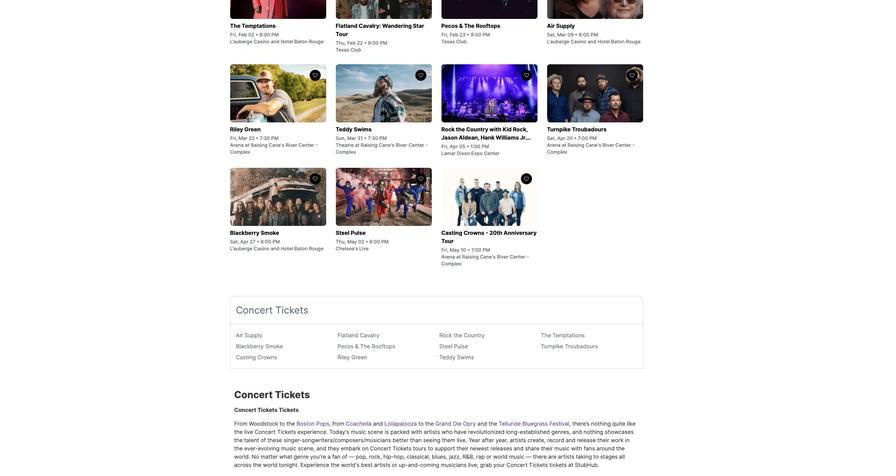 Task type: describe. For each thing, give the bounding box(es) containing it.
the left "boston"
[[287, 421, 295, 428]]

the up the world.
[[234, 445, 243, 452]]

blackberry smoke sat, apr 27 • 8:00 pm l'auberge casino and hotel baton rouge
[[230, 230, 324, 252]]

center for troubadours
[[616, 142, 631, 148]]

pass
[[488, 143, 501, 149]]

grab
[[480, 462, 492, 469]]

hop,
[[394, 454, 405, 461]]

all
[[619, 454, 625, 461]]

after
[[482, 437, 494, 444]]

• inside flatland cavalry: wandering star tour thu, feb 22 • 9:00 pm texas club
[[364, 40, 367, 46]]

and-
[[408, 462, 420, 469]]

air supply
[[236, 332, 262, 339]]

live
[[359, 246, 369, 252]]

• inside turnpike troubadours sat, apr 20 • 7:00 pm arena at raising cane's river center - complex
[[574, 135, 577, 141]]

• inside casting crowns - 20th anniversary tour fri, may 10 • 7:00 pm arena at raising cane's river center - complex
[[468, 247, 470, 253]]

fri, inside pecos & the rooftops fri, feb 23 • 9:00 pm texas club
[[441, 32, 449, 38]]

turnpike troubadours
[[541, 343, 598, 350]]

pm inside flatland cavalry: wandering star tour thu, feb 22 • 9:00 pm texas club
[[380, 40, 387, 46]]

02 for temptations
[[248, 32, 254, 38]]

ole
[[453, 421, 462, 428]]

the up steel pulse link
[[454, 332, 462, 339]]

complex inside casting crowns - 20th anniversary tour fri, may 10 • 7:00 pm arena at raising cane's river center - complex
[[441, 261, 462, 267]]

with inside the rock the country with kid rock, jason aldean, hank williams jr. and more - 2 day pass (april 5-6)
[[490, 126, 502, 133]]

across
[[234, 462, 251, 469]]

stages
[[600, 454, 618, 461]]

turnpike for turnpike troubadours
[[541, 343, 563, 350]]

in
[[625, 437, 630, 444]]

flatland cavalry
[[338, 332, 380, 339]]

genre
[[294, 454, 309, 461]]

artists up seeing
[[424, 429, 440, 436]]

teddy for teddy swims
[[439, 354, 456, 361]]

river for riley green
[[286, 142, 297, 148]]

year
[[469, 437, 480, 444]]

7:00 inside turnpike troubadours sat, apr 20 • 7:00 pm arena at raising cane's river center - complex
[[578, 135, 588, 141]]

23
[[460, 32, 466, 38]]

1 horizontal spatial world
[[493, 454, 508, 461]]

talent
[[244, 437, 259, 444]]

lamar
[[441, 150, 456, 156]]

casino for temptations
[[254, 39, 270, 44]]

, there's nothing quite like the live concert tickets experience. today's music scene is packed with artists who have revolutionized long-established genres, and nothing showcases the talent of these singer-songwriters/composers/musicians better than seeing them live. year after year, artists create, record and release their work in the ever-evolving music scene, and they embark on concert tickets tours to support their newest releases and share their music with fans around the world. no matter what genre you're a fan of — pop, rock, hip-hop, classical, blues, jazz, r&b, rap or world music — there are artists taking to stages all across the world tonight. experience the world's best artists or up-and-coming musicians live; grab your concert tickets tickets at stubhub.
[[234, 421, 636, 469]]

fri, inside riley green fri, mar 22 • 7:30 pm arena at raising cane's river center - complex
[[230, 135, 237, 141]]

river for teddy swims
[[396, 142, 407, 148]]

pm inside air supply sat, mar 09 • 8:00 pm l'auberge casino and hotel baton rouge
[[591, 32, 598, 38]]

ever-
[[244, 445, 258, 452]]

swims for teddy swims sun, mar 31 • 7:30 pm theatre at raising cane's river center - complex
[[354, 126, 372, 133]]

thu, inside flatland cavalry: wandering star tour thu, feb 22 • 9:00 pm texas club
[[336, 40, 346, 46]]

country for rock the country
[[464, 332, 485, 339]]

teddy swims sun, mar 31 • 7:30 pm theatre at raising cane's river center - complex
[[336, 126, 428, 155]]

center inside the fri, apr 05 • 1:00 pm lamar dixon expo center
[[484, 150, 500, 156]]

- inside the rock the country with kid rock, jason aldean, hank williams jr. and more - 2 day pass (april 5-6)
[[468, 143, 471, 149]]

world's
[[341, 462, 360, 469]]

the temptations fri, feb 02 • 8:00 pm l'auberge casino and hotel baton rouge
[[230, 22, 324, 44]]

1 horizontal spatial or
[[486, 454, 492, 461]]

the up all
[[616, 445, 625, 452]]

6)
[[525, 143, 531, 149]]

l'auberge for air
[[547, 39, 570, 44]]

turnpike troubadours sat, apr 20 • 7:00 pm arena at raising cane's river center - complex
[[547, 126, 635, 155]]

8:00 for smoke
[[261, 239, 271, 245]]

1 vertical spatial with
[[411, 429, 422, 436]]

casting for casting crowns
[[236, 354, 256, 361]]

2 — from the left
[[526, 454, 532, 461]]

artists up tickets
[[558, 454, 575, 461]]

rap
[[476, 454, 485, 461]]

at for green
[[245, 142, 250, 148]]

l'auberge for the
[[230, 39, 252, 44]]

jason
[[441, 134, 458, 141]]

7:30 for teddy swims
[[368, 135, 378, 141]]

02 for pulse
[[358, 239, 364, 245]]

artists down hip-
[[374, 462, 391, 469]]

world.
[[234, 454, 250, 461]]

turnpike troubadours link
[[541, 343, 598, 350]]

you're
[[310, 454, 326, 461]]

riley green fri, mar 22 • 7:30 pm arena at raising cane's river center - complex
[[230, 126, 318, 155]]

tour inside casting crowns - 20th anniversary tour fri, may 10 • 7:00 pm arena at raising cane's river center - complex
[[441, 238, 454, 245]]

0 horizontal spatial their
[[457, 445, 469, 452]]

from
[[234, 421, 247, 428]]

- inside riley green fri, mar 22 • 7:30 pm arena at raising cane's river center - complex
[[316, 142, 318, 148]]

complex for teddy
[[336, 149, 356, 155]]

sat, for blackberry
[[230, 239, 239, 245]]

mar for supply
[[557, 32, 566, 38]]

musicians
[[441, 462, 467, 469]]

bluegrass
[[523, 421, 548, 428]]

22 inside flatland cavalry: wandering star tour thu, feb 22 • 9:00 pm texas club
[[357, 40, 363, 46]]

raising for swims
[[361, 142, 378, 148]]

mar for swims
[[347, 135, 356, 141]]

the up revolutionized
[[489, 421, 497, 428]]

5-
[[519, 143, 525, 149]]

arena inside casting crowns - 20th anniversary tour fri, may 10 • 7:00 pm arena at raising cane's river center - complex
[[441, 254, 455, 260]]

arena for turnpike
[[547, 142, 561, 148]]

• inside the temptations fri, feb 02 • 8:00 pm l'auberge casino and hotel baton rouge
[[256, 32, 258, 38]]

steel pulse link
[[439, 343, 468, 350]]

country for rock the country with kid rock, jason aldean, hank williams jr. and more - 2 day pass (april 5-6)
[[466, 126, 488, 133]]

tours
[[413, 445, 426, 452]]

embark
[[341, 445, 361, 452]]

green for riley green fri, mar 22 • 7:30 pm arena at raising cane's river center - complex
[[244, 126, 261, 133]]

supply for air supply sat, mar 09 • 8:00 pm l'auberge casino and hotel baton rouge
[[556, 22, 575, 29]]

7:00 inside casting crowns - 20th anniversary tour fri, may 10 • 7:00 pm arena at raising cane's river center - complex
[[471, 247, 482, 253]]

teddy swims link
[[439, 354, 474, 361]]

to up these
[[280, 421, 285, 428]]

rooftops for pecos & the rooftops
[[372, 343, 395, 350]]

at inside casting crowns - 20th anniversary tour fri, may 10 • 7:00 pm arena at raising cane's river center - complex
[[456, 254, 461, 260]]

is
[[385, 429, 389, 436]]

fri, inside the temptations fri, feb 02 • 8:00 pm l'auberge casino and hotel baton rouge
[[230, 32, 237, 38]]

the left grand at the bottom of page
[[425, 421, 434, 428]]

aldean,
[[459, 134, 480, 141]]

riley green link
[[338, 354, 367, 361]]

• inside the fri, apr 05 • 1:00 pm lamar dixon expo center
[[467, 144, 469, 149]]

anniversary
[[504, 230, 537, 236]]

1 — from the left
[[349, 454, 354, 461]]

tickets
[[550, 462, 567, 469]]

- inside teddy swims sun, mar 31 • 7:30 pm theatre at raising cane's river center - complex
[[426, 142, 428, 148]]

the temptations
[[541, 332, 585, 339]]

crowns for casting crowns - 20th anniversary tour fri, may 10 • 7:00 pm arena at raising cane's river center - complex
[[464, 230, 485, 236]]

pm inside teddy swims sun, mar 31 • 7:30 pm theatre at raising cane's river center - complex
[[379, 135, 387, 141]]

• inside steel pulse thu, may 02 • 8:00 pm chelsea's live
[[366, 239, 368, 245]]

the inside pecos & the rooftops fri, feb 23 • 9:00 pm texas club
[[464, 22, 475, 29]]

to up than
[[419, 421, 424, 428]]

support
[[435, 445, 455, 452]]

2 horizontal spatial their
[[598, 437, 609, 444]]

casting crowns
[[236, 354, 277, 361]]

the down fan in the bottom of the page
[[331, 462, 339, 469]]

& for pecos & the rooftops
[[355, 343, 359, 350]]

evolving
[[258, 445, 280, 452]]

0 vertical spatial concert tickets
[[236, 305, 308, 316]]

baton for blackberry smoke
[[294, 246, 308, 252]]

rouge for supply
[[626, 39, 641, 44]]

rouge for temptations
[[309, 39, 324, 44]]

pm inside pecos & the rooftops fri, feb 23 • 9:00 pm texas club
[[483, 32, 490, 38]]

hip-
[[383, 454, 394, 461]]

lollapalooza
[[385, 421, 417, 428]]

pm inside steel pulse thu, may 02 • 8:00 pm chelsea's live
[[381, 239, 389, 245]]

rock the country
[[439, 332, 485, 339]]

hank
[[481, 134, 495, 141]]

rock for rock the country
[[439, 332, 452, 339]]

the temptations link
[[541, 332, 585, 339]]

opry
[[463, 421, 476, 428]]

pm inside the temptations fri, feb 02 • 8:00 pm l'auberge casino and hotel baton rouge
[[271, 32, 279, 38]]

steel pulse
[[439, 343, 468, 350]]

live
[[244, 429, 253, 436]]

at inside , there's nothing quite like the live concert tickets experience. today's music scene is packed with artists who have revolutionized long-established genres, and nothing showcases the talent of these singer-songwriters/composers/musicians better than seeing them live. year after year, artists create, record and release their work in the ever-evolving music scene, and they embark on concert tickets tours to support their newest releases and share their music with fans around the world. no matter what genre you're a fan of — pop, rock, hip-hop, classical, blues, jazz, r&b, rap or world music — there are artists taking to stages all across the world tonight. experience the world's best artists or up-and-coming musicians live; grab your concert tickets tickets at stubhub.
[[568, 462, 574, 469]]

river inside casting crowns - 20th anniversary tour fri, may 10 • 7:00 pm arena at raising cane's river center - complex
[[497, 254, 509, 260]]

pecos & the rooftops fri, feb 23 • 9:00 pm texas club
[[441, 22, 500, 44]]

rock for rock the country with kid rock, jason aldean, hank williams jr. and more - 2 day pass (april 5-6)
[[441, 126, 455, 133]]

cane's for teddy swims
[[379, 142, 394, 148]]

coachella
[[346, 421, 372, 428]]

packed
[[391, 429, 410, 436]]

pops
[[316, 421, 329, 428]]

steel pulse thu, may 02 • 8:00 pm chelsea's live
[[336, 230, 389, 252]]

work
[[611, 437, 624, 444]]

who
[[442, 429, 453, 436]]

share
[[525, 445, 540, 452]]

• inside blackberry smoke sat, apr 27 • 8:00 pm l'auberge casino and hotel baton rouge
[[257, 239, 259, 245]]

0 horizontal spatial world
[[263, 462, 277, 469]]

a
[[328, 454, 331, 461]]

flatland for flatland cavalry: wandering star tour thu, feb 22 • 9:00 pm texas club
[[336, 22, 358, 29]]

to down fans
[[594, 454, 599, 461]]

10
[[461, 247, 466, 253]]

boston pops link
[[297, 421, 329, 428]]

& for pecos & the rooftops fri, feb 23 • 9:00 pm texas club
[[459, 22, 463, 29]]

20th
[[490, 230, 503, 236]]

expo
[[471, 150, 483, 156]]

riley for riley green
[[338, 354, 350, 361]]

from
[[332, 421, 344, 428]]

22 inside riley green fri, mar 22 • 7:30 pm arena at raising cane's river center - complex
[[249, 135, 255, 141]]

texas inside pecos & the rooftops fri, feb 23 • 9:00 pm texas club
[[441, 39, 455, 44]]

music down record
[[555, 445, 570, 452]]

fan
[[332, 454, 341, 461]]

from woodstock to the boston pops , from coachella and lollapalooza to the grand ole opry and the telluride bluegrass festival
[[234, 421, 569, 428]]

l'auberge for blackberry
[[230, 246, 252, 252]]

blackberry for blackberry smoke
[[236, 343, 264, 350]]

around
[[597, 445, 615, 452]]

newest
[[470, 445, 489, 452]]

quite
[[613, 421, 626, 428]]

teddy for teddy swims sun, mar 31 • 7:30 pm theatre at raising cane's river center - complex
[[336, 126, 353, 133]]

rock the country link
[[439, 332, 485, 339]]

and inside the rock the country with kid rock, jason aldean, hank williams jr. and more - 2 day pass (april 5-6)
[[441, 143, 452, 149]]

feb inside the temptations fri, feb 02 • 8:00 pm l'auberge casino and hotel baton rouge
[[239, 32, 247, 38]]

pm inside the fri, apr 05 • 1:00 pm lamar dixon expo center
[[482, 144, 489, 149]]

7:30 for riley green
[[260, 135, 270, 141]]

green for riley green
[[352, 354, 367, 361]]

1 vertical spatial concert tickets
[[234, 389, 310, 401]]

8:00 for pulse
[[369, 239, 380, 245]]

air for air supply
[[236, 332, 243, 339]]

showcases
[[605, 429, 634, 436]]

casting for casting crowns - 20th anniversary tour fri, may 10 • 7:00 pm arena at raising cane's river center - complex
[[441, 230, 462, 236]]

and inside the temptations fri, feb 02 • 8:00 pm l'auberge casino and hotel baton rouge
[[271, 39, 280, 44]]

pecos & the rooftops
[[338, 343, 395, 350]]

established
[[520, 429, 550, 436]]

pecos for pecos & the rooftops
[[338, 343, 354, 350]]

steel for steel pulse thu, may 02 • 8:00 pm chelsea's live
[[336, 230, 350, 236]]

blackberry for blackberry smoke sat, apr 27 • 8:00 pm l'auberge casino and hotel baton rouge
[[230, 230, 260, 236]]

tonight.
[[279, 462, 299, 469]]

mar for green
[[239, 135, 247, 141]]

the down from
[[234, 429, 243, 436]]

, inside , there's nothing quite like the live concert tickets experience. today's music scene is packed with artists who have revolutionized long-established genres, and nothing showcases the talent of these singer-songwriters/composers/musicians better than seeing them live. year after year, artists create, record and release their work in the ever-evolving music scene, and they embark on concert tickets tours to support their newest releases and share their music with fans around the world. no matter what genre you're a fan of — pop, rock, hip-hop, classical, blues, jazz, r&b, rap or world music — there are artists taking to stages all across the world tonight. experience the world's best artists or up-and-coming musicians live; grab your concert tickets tickets at stubhub.
[[569, 421, 571, 428]]

• inside air supply sat, mar 09 • 8:00 pm l'auberge casino and hotel baton rouge
[[575, 32, 578, 38]]

grand
[[435, 421, 451, 428]]

cane's inside casting crowns - 20th anniversary tour fri, may 10 • 7:00 pm arena at raising cane's river center - complex
[[480, 254, 496, 260]]

music down coachella
[[351, 429, 366, 436]]

wandering
[[382, 22, 412, 29]]

concert up air supply 'link'
[[236, 305, 273, 316]]



Task type: vqa. For each thing, say whether or not it's contained in the screenshot.
the Price
no



Task type: locate. For each thing, give the bounding box(es) containing it.
0 vertical spatial supply
[[556, 22, 575, 29]]

rouge for smoke
[[309, 246, 324, 252]]

riley for riley green fri, mar 22 • 7:30 pm arena at raising cane's river center - complex
[[230, 126, 243, 133]]

teddy up sun,
[[336, 126, 353, 133]]

baton inside blackberry smoke sat, apr 27 • 8:00 pm l'auberge casino and hotel baton rouge
[[294, 246, 308, 252]]

flatland left cavalry: on the top left of the page
[[336, 22, 358, 29]]

than
[[410, 437, 422, 444]]

mar
[[557, 32, 566, 38], [239, 135, 247, 141], [347, 135, 356, 141]]

(april
[[502, 143, 517, 149]]

arena for riley
[[230, 142, 244, 148]]

or
[[486, 454, 492, 461], [392, 462, 397, 469]]

at inside turnpike troubadours sat, apr 20 • 7:00 pm arena at raising cane's river center - complex
[[562, 142, 567, 148]]

blackberry smoke
[[236, 343, 283, 350]]

pulse down rock the country
[[454, 343, 468, 350]]

1 horizontal spatial —
[[526, 454, 532, 461]]

at for swims
[[355, 142, 360, 148]]

sat, left "27"
[[230, 239, 239, 245]]

• inside riley green fri, mar 22 • 7:30 pm arena at raising cane's river center - complex
[[256, 135, 259, 141]]

baton inside the temptations fri, feb 02 • 8:00 pm l'auberge casino and hotel baton rouge
[[294, 39, 308, 44]]

1 vertical spatial country
[[464, 332, 485, 339]]

their up are
[[541, 445, 553, 452]]

flatland for flatland cavalry
[[338, 332, 358, 339]]

0 horizontal spatial arena
[[230, 142, 244, 148]]

their up around
[[598, 437, 609, 444]]

0 vertical spatial green
[[244, 126, 261, 133]]

concert down woodstock
[[255, 429, 276, 436]]

0 vertical spatial crowns
[[464, 230, 485, 236]]

apr inside the fri, apr 05 • 1:00 pm lamar dixon expo center
[[450, 144, 458, 149]]

or left the up-
[[392, 462, 397, 469]]

swims for teddy swims
[[457, 354, 474, 361]]

may left 10
[[450, 247, 460, 253]]

troubadours down the temptations at the right bottom
[[565, 343, 598, 350]]

sat, left '20' on the right of page
[[547, 135, 556, 141]]

flatland up pecos & the rooftops link
[[338, 332, 358, 339]]

apr left "27"
[[240, 239, 249, 245]]

0 horizontal spatial or
[[392, 462, 397, 469]]

flatland inside flatland cavalry: wandering star tour thu, feb 22 • 9:00 pm texas club
[[336, 22, 358, 29]]

or right "rap"
[[486, 454, 492, 461]]

1 horizontal spatial club
[[456, 39, 467, 44]]

may inside casting crowns - 20th anniversary tour fri, may 10 • 7:00 pm arena at raising cane's river center - complex
[[450, 247, 460, 253]]

blackberry
[[230, 230, 260, 236], [236, 343, 264, 350]]

complex for turnpike
[[547, 149, 567, 155]]

casino for smoke
[[254, 246, 270, 252]]

river
[[286, 142, 297, 148], [396, 142, 407, 148], [603, 142, 614, 148], [497, 254, 509, 260]]

rouge inside blackberry smoke sat, apr 27 • 8:00 pm l'auberge casino and hotel baton rouge
[[309, 246, 324, 252]]

0 vertical spatial 02
[[248, 32, 254, 38]]

casting crowns - 20th anniversary tour fri, may 10 • 7:00 pm arena at raising cane's river center - complex
[[441, 230, 537, 267]]

1 vertical spatial air
[[236, 332, 243, 339]]

l'auberge inside blackberry smoke sat, apr 27 • 8:00 pm l'auberge casino and hotel baton rouge
[[230, 246, 252, 252]]

,
[[329, 421, 331, 428], [569, 421, 571, 428]]

0 vertical spatial tour
[[336, 31, 348, 38]]

2 horizontal spatial with
[[571, 445, 582, 452]]

nothing left 'quite'
[[591, 421, 611, 428]]

1 vertical spatial casting
[[236, 354, 256, 361]]

1:00
[[471, 144, 480, 149]]

of up evolving
[[261, 437, 266, 444]]

0 vertical spatial 22
[[357, 40, 363, 46]]

2 vertical spatial with
[[571, 445, 582, 452]]

club inside pecos & the rooftops fri, feb 23 • 9:00 pm texas club
[[456, 39, 467, 44]]

releases
[[491, 445, 512, 452]]

1 horizontal spatial with
[[490, 126, 502, 133]]

pulse up live
[[351, 230, 366, 236]]

center inside turnpike troubadours sat, apr 20 • 7:00 pm arena at raising cane's river center - complex
[[616, 142, 631, 148]]

the left talent
[[234, 437, 243, 444]]

apr inside blackberry smoke sat, apr 27 • 8:00 pm l'auberge casino and hotel baton rouge
[[240, 239, 249, 245]]

there's
[[573, 421, 590, 428]]

festival
[[550, 421, 569, 428]]

, left from on the left of the page
[[329, 421, 331, 428]]

rooftops
[[476, 22, 500, 29], [372, 343, 395, 350]]

complex for riley
[[230, 149, 250, 155]]

9:00 inside flatland cavalry: wandering star tour thu, feb 22 • 9:00 pm texas club
[[368, 40, 379, 46]]

pm inside riley green fri, mar 22 • 7:30 pm arena at raising cane's river center - complex
[[271, 135, 279, 141]]

hotel for the temptations
[[281, 39, 293, 44]]

1 horizontal spatial 7:30
[[368, 135, 378, 141]]

artists
[[424, 429, 440, 436], [510, 437, 526, 444], [558, 454, 575, 461], [374, 462, 391, 469]]

steel for steel pulse
[[439, 343, 453, 350]]

apr
[[557, 135, 566, 141], [450, 144, 458, 149], [240, 239, 249, 245]]

1 horizontal spatial steel
[[439, 343, 453, 350]]

may inside steel pulse thu, may 02 • 8:00 pm chelsea's live
[[347, 239, 357, 245]]

7:00 right 10
[[471, 247, 482, 253]]

coachella link
[[346, 421, 372, 428]]

music up what in the bottom of the page
[[281, 445, 296, 452]]

1 horizontal spatial 7:00
[[578, 135, 588, 141]]

8:00 inside blackberry smoke sat, apr 27 • 8:00 pm l'auberge casino and hotel baton rouge
[[261, 239, 271, 245]]

raising inside teddy swims sun, mar 31 • 7:30 pm theatre at raising cane's river center - complex
[[361, 142, 378, 148]]

club down cavalry: on the top left of the page
[[351, 47, 361, 53]]

fri, inside the fri, apr 05 • 1:00 pm lamar dixon expo center
[[441, 144, 449, 149]]

0 vertical spatial with
[[490, 126, 502, 133]]

1 vertical spatial club
[[351, 47, 361, 53]]

club down 23
[[456, 39, 467, 44]]

these
[[268, 437, 282, 444]]

club inside flatland cavalry: wandering star tour thu, feb 22 • 9:00 pm texas club
[[351, 47, 361, 53]]

steel up teddy swims
[[439, 343, 453, 350]]

0 horizontal spatial casting
[[236, 354, 256, 361]]

sat,
[[547, 32, 556, 38], [547, 135, 556, 141], [230, 239, 239, 245]]

casino inside air supply sat, mar 09 • 8:00 pm l'auberge casino and hotel baton rouge
[[571, 39, 587, 44]]

0 vertical spatial steel
[[336, 230, 350, 236]]

2 horizontal spatial feb
[[450, 32, 458, 38]]

0 horizontal spatial tour
[[336, 31, 348, 38]]

0 vertical spatial riley
[[230, 126, 243, 133]]

turnpike down the temptations at the right bottom
[[541, 343, 563, 350]]

baton
[[294, 39, 308, 44], [611, 39, 625, 44], [294, 246, 308, 252]]

apr for smoke
[[240, 239, 249, 245]]

air inside air supply sat, mar 09 • 8:00 pm l'auberge casino and hotel baton rouge
[[547, 22, 555, 29]]

kid
[[503, 126, 512, 133]]

steel inside steel pulse thu, may 02 • 8:00 pm chelsea's live
[[336, 230, 350, 236]]

pulse for steel pulse thu, may 02 • 8:00 pm chelsea's live
[[351, 230, 366, 236]]

supply up 09
[[556, 22, 575, 29]]

0 vertical spatial texas
[[441, 39, 455, 44]]

0 horizontal spatial 7:30
[[260, 135, 270, 141]]

1 horizontal spatial their
[[541, 445, 553, 452]]

0 horizontal spatial temptations
[[242, 22, 276, 29]]

1 vertical spatial may
[[450, 247, 460, 253]]

1 , from the left
[[329, 421, 331, 428]]

dixon
[[457, 150, 470, 156]]

your
[[494, 462, 505, 469]]

create,
[[528, 437, 546, 444]]

1 vertical spatial teddy
[[439, 354, 456, 361]]

music down releases
[[509, 454, 525, 461]]

tour inside flatland cavalry: wandering star tour thu, feb 22 • 9:00 pm texas club
[[336, 31, 348, 38]]

blues,
[[432, 454, 448, 461]]

concert up concert tickets tickets
[[234, 389, 273, 401]]

2 horizontal spatial arena
[[547, 142, 561, 148]]

1 horizontal spatial of
[[342, 454, 347, 461]]

pulse
[[351, 230, 366, 236], [454, 343, 468, 350]]

blackberry up "27"
[[230, 230, 260, 236]]

crowns down the blackberry smoke link
[[257, 354, 277, 361]]

0 vertical spatial troubadours
[[572, 126, 607, 133]]

country
[[466, 126, 488, 133], [464, 332, 485, 339]]

temptations for the temptations fri, feb 02 • 8:00 pm l'auberge casino and hotel baton rouge
[[242, 22, 276, 29]]

the inside the temptations fri, feb 02 • 8:00 pm l'auberge casino and hotel baton rouge
[[230, 22, 241, 29]]

l'auberge inside the temptations fri, feb 02 • 8:00 pm l'auberge casino and hotel baton rouge
[[230, 39, 252, 44]]

and inside air supply sat, mar 09 • 8:00 pm l'auberge casino and hotel baton rouge
[[588, 39, 597, 44]]

center for swims
[[409, 142, 424, 148]]

center inside riley green fri, mar 22 • 7:30 pm arena at raising cane's river center - complex
[[299, 142, 314, 148]]

7:30 inside teddy swims sun, mar 31 • 7:30 pm theatre at raising cane's river center - complex
[[368, 135, 378, 141]]

2 vertical spatial sat,
[[230, 239, 239, 245]]

sun,
[[336, 135, 346, 141]]

the up aldean,
[[456, 126, 465, 133]]

2 , from the left
[[569, 421, 571, 428]]

0 vertical spatial country
[[466, 126, 488, 133]]

hotel for air supply
[[598, 39, 610, 44]]

supply up the blackberry smoke link
[[245, 332, 262, 339]]

1 vertical spatial temptations
[[553, 332, 585, 339]]

coming
[[420, 462, 439, 469]]

1 horizontal spatial crowns
[[464, 230, 485, 236]]

& up 23
[[459, 22, 463, 29]]

at for troubadours
[[562, 142, 567, 148]]

arena inside riley green fri, mar 22 • 7:30 pm arena at raising cane's river center - complex
[[230, 142, 244, 148]]

taking
[[576, 454, 592, 461]]

8:00 inside steel pulse thu, may 02 • 8:00 pm chelsea's live
[[369, 239, 380, 245]]

with
[[490, 126, 502, 133], [411, 429, 422, 436], [571, 445, 582, 452]]

feb inside pecos & the rooftops fri, feb 23 • 9:00 pm texas club
[[450, 32, 458, 38]]

rooftops for pecos & the rooftops fri, feb 23 • 9:00 pm texas club
[[476, 22, 500, 29]]

1 vertical spatial nothing
[[584, 429, 603, 436]]

1 vertical spatial 9:00
[[368, 40, 379, 46]]

center for green
[[299, 142, 314, 148]]

7:00 right '20' on the right of page
[[578, 135, 588, 141]]

concert tickets up air supply 'link'
[[236, 305, 308, 316]]

0 vertical spatial may
[[347, 239, 357, 245]]

world down matter
[[263, 462, 277, 469]]

woodstock
[[249, 421, 278, 428]]

sat, for turnpike
[[547, 135, 556, 141]]

1 7:30 from the left
[[260, 135, 270, 141]]

concert up rock,
[[370, 445, 391, 452]]

0 horizontal spatial air
[[236, 332, 243, 339]]

concert right the your
[[507, 462, 528, 469]]

1 vertical spatial of
[[342, 454, 347, 461]]

- inside turnpike troubadours sat, apr 20 • 7:00 pm arena at raising cane's river center - complex
[[633, 142, 635, 148]]

• inside pecos & the rooftops fri, feb 23 • 9:00 pm texas club
[[467, 32, 470, 38]]

grand ole opry link
[[435, 421, 476, 428]]

swims inside teddy swims sun, mar 31 • 7:30 pm theatre at raising cane's river center - complex
[[354, 126, 372, 133]]

casino for supply
[[571, 39, 587, 44]]

7:30 inside riley green fri, mar 22 • 7:30 pm arena at raising cane's river center - complex
[[260, 135, 270, 141]]

0 vertical spatial teddy
[[336, 126, 353, 133]]

0 horizontal spatial riley
[[230, 126, 243, 133]]

best
[[361, 462, 373, 469]]

0 horizontal spatial club
[[351, 47, 361, 53]]

rock up steel pulse
[[439, 332, 452, 339]]

artists down long-
[[510, 437, 526, 444]]

smoke
[[261, 230, 279, 236], [265, 343, 283, 350]]

baton inside air supply sat, mar 09 • 8:00 pm l'auberge casino and hotel baton rouge
[[611, 39, 625, 44]]

1 vertical spatial rock
[[439, 332, 452, 339]]

country up steel pulse link
[[464, 332, 485, 339]]

tour
[[336, 31, 348, 38], [441, 238, 454, 245]]

turnpike up '20' on the right of page
[[547, 126, 571, 133]]

2
[[472, 143, 475, 149]]

apr left 05
[[450, 144, 458, 149]]

0 horizontal spatial with
[[411, 429, 422, 436]]

9:00
[[471, 32, 482, 38], [368, 40, 379, 46]]

troubadours inside turnpike troubadours sat, apr 20 • 7:00 pm arena at raising cane's river center - complex
[[572, 126, 607, 133]]

thu,
[[336, 40, 346, 46], [336, 239, 346, 245]]

09
[[568, 32, 574, 38]]

concert
[[236, 305, 273, 316], [234, 389, 273, 401], [234, 407, 256, 414], [255, 429, 276, 436], [370, 445, 391, 452], [507, 462, 528, 469]]

pecos right star
[[441, 22, 458, 29]]

0 horizontal spatial of
[[261, 437, 266, 444]]

apr inside turnpike troubadours sat, apr 20 • 7:00 pm arena at raising cane's river center - complex
[[557, 135, 566, 141]]

0 vertical spatial nothing
[[591, 421, 611, 428]]

0 horizontal spatial 02
[[248, 32, 254, 38]]

temptations for the temptations
[[553, 332, 585, 339]]

williams
[[496, 134, 519, 141]]

0 vertical spatial swims
[[354, 126, 372, 133]]

center inside casting crowns - 20th anniversary tour fri, may 10 • 7:00 pm arena at raising cane's river center - complex
[[510, 254, 526, 260]]

long-
[[506, 429, 520, 436]]

hotel for blackberry smoke
[[281, 246, 293, 252]]

mar inside riley green fri, mar 22 • 7:30 pm arena at raising cane's river center - complex
[[239, 135, 247, 141]]

center inside teddy swims sun, mar 31 • 7:30 pm theatre at raising cane's river center - complex
[[409, 142, 424, 148]]

genres,
[[552, 429, 571, 436]]

riley green
[[338, 354, 367, 361]]

crowns inside casting crowns - 20th anniversary tour fri, may 10 • 7:00 pm arena at raising cane's river center - complex
[[464, 230, 485, 236]]

1 vertical spatial 02
[[358, 239, 364, 245]]

fri, apr 05 • 1:00 pm lamar dixon expo center
[[441, 144, 500, 156]]

sat, left 09
[[547, 32, 556, 38]]

scene
[[368, 429, 383, 436]]

8:00 for temptations
[[259, 32, 270, 38]]

cane's inside riley green fri, mar 22 • 7:30 pm arena at raising cane's river center - complex
[[269, 142, 284, 148]]

9:00 right 23
[[471, 32, 482, 38]]

1 vertical spatial world
[[263, 462, 277, 469]]

20
[[567, 135, 573, 141]]

the down the no
[[253, 462, 262, 469]]

1 vertical spatial troubadours
[[565, 343, 598, 350]]

thu, inside steel pulse thu, may 02 • 8:00 pm chelsea's live
[[336, 239, 346, 245]]

sat, for air
[[547, 32, 556, 38]]

pecos
[[441, 22, 458, 29], [338, 343, 354, 350]]

nothing up release
[[584, 429, 603, 436]]

baton for air supply
[[611, 39, 625, 44]]

crowns
[[464, 230, 485, 236], [257, 354, 277, 361]]

turnpike for turnpike troubadours sat, apr 20 • 7:00 pm arena at raising cane's river center - complex
[[547, 126, 571, 133]]

texas inside flatland cavalry: wandering star tour thu, feb 22 • 9:00 pm texas club
[[336, 47, 349, 53]]

1 horizontal spatial green
[[352, 354, 367, 361]]

steel up chelsea's on the left bottom of the page
[[336, 230, 350, 236]]

fans
[[584, 445, 595, 452]]

rock inside the rock the country with kid rock, jason aldean, hank williams jr. and more - 2 day pass (april 5-6)
[[441, 126, 455, 133]]

feb inside flatland cavalry: wandering star tour thu, feb 22 • 9:00 pm texas club
[[347, 40, 356, 46]]

1 vertical spatial texas
[[336, 47, 349, 53]]

0 horizontal spatial ,
[[329, 421, 331, 428]]

temptations inside the temptations fri, feb 02 • 8:00 pm l'auberge casino and hotel baton rouge
[[242, 22, 276, 29]]

with up than
[[411, 429, 422, 436]]

apr left '20' on the right of page
[[557, 135, 566, 141]]

to down seeing
[[428, 445, 433, 452]]

1 vertical spatial sat,
[[547, 135, 556, 141]]

at inside riley green fri, mar 22 • 7:30 pm arena at raising cane's river center - complex
[[245, 142, 250, 148]]

0 horizontal spatial 22
[[249, 135, 255, 141]]

0 horizontal spatial —
[[349, 454, 354, 461]]

cane's inside teddy swims sun, mar 31 • 7:30 pm theatre at raising cane's river center - complex
[[379, 142, 394, 148]]

27
[[250, 239, 256, 245]]

— down embark
[[349, 454, 354, 461]]

l'auberge inside air supply sat, mar 09 • 8:00 pm l'auberge casino and hotel baton rouge
[[547, 39, 570, 44]]

to
[[280, 421, 285, 428], [419, 421, 424, 428], [428, 445, 433, 452], [594, 454, 599, 461]]

smoke inside blackberry smoke sat, apr 27 • 8:00 pm l'auberge casino and hotel baton rouge
[[261, 230, 279, 236]]

1 horizontal spatial 02
[[358, 239, 364, 245]]

casting down the blackberry smoke link
[[236, 354, 256, 361]]

may up chelsea's on the left bottom of the page
[[347, 239, 357, 245]]

1 horizontal spatial pecos
[[441, 22, 458, 29]]

rooftops inside pecos & the rooftops fri, feb 23 • 9:00 pm texas club
[[476, 22, 500, 29]]

their
[[598, 437, 609, 444], [457, 445, 469, 452], [541, 445, 553, 452]]

temptations
[[242, 22, 276, 29], [553, 332, 585, 339]]

concert up from
[[234, 407, 256, 414]]

baton for the temptations
[[294, 39, 308, 44]]

them
[[442, 437, 455, 444]]

rock up jason
[[441, 126, 455, 133]]

river inside turnpike troubadours sat, apr 20 • 7:00 pm arena at raising cane's river center - complex
[[603, 142, 614, 148]]

supply for air supply
[[245, 332, 262, 339]]

air for air supply sat, mar 09 • 8:00 pm l'auberge casino and hotel baton rouge
[[547, 22, 555, 29]]

1 vertical spatial riley
[[338, 354, 350, 361]]

1 horizontal spatial may
[[450, 247, 460, 253]]

of right fan in the bottom of the page
[[342, 454, 347, 461]]

raising for green
[[251, 142, 267, 148]]

0 vertical spatial turnpike
[[547, 126, 571, 133]]

0 horizontal spatial crowns
[[257, 354, 277, 361]]

1 vertical spatial or
[[392, 462, 397, 469]]

swims down steel pulse
[[457, 354, 474, 361]]

sat, inside air supply sat, mar 09 • 8:00 pm l'auberge casino and hotel baton rouge
[[547, 32, 556, 38]]

rouge inside the temptations fri, feb 02 • 8:00 pm l'auberge casino and hotel baton rouge
[[309, 39, 324, 44]]

, left there's
[[569, 421, 571, 428]]

0 vertical spatial rooftops
[[476, 22, 500, 29]]

casting up 10
[[441, 230, 462, 236]]

there
[[533, 454, 547, 461]]

fri, inside casting crowns - 20th anniversary tour fri, may 10 • 7:00 pm arena at raising cane's river center - complex
[[441, 247, 449, 253]]

flatland cavalry link
[[338, 332, 380, 339]]

complex inside riley green fri, mar 22 • 7:30 pm arena at raising cane's river center - complex
[[230, 149, 250, 155]]

7:30
[[260, 135, 270, 141], [368, 135, 378, 141]]

0 horizontal spatial apr
[[240, 239, 249, 245]]

supply inside air supply sat, mar 09 • 8:00 pm l'auberge casino and hotel baton rouge
[[556, 22, 575, 29]]

today's
[[329, 429, 349, 436]]

cane's for turnpike troubadours
[[586, 142, 601, 148]]

teddy down steel pulse
[[439, 354, 456, 361]]

1 horizontal spatial rooftops
[[476, 22, 500, 29]]

and inside blackberry smoke sat, apr 27 • 8:00 pm l'auberge casino and hotel baton rouge
[[271, 246, 280, 252]]

casino inside the temptations fri, feb 02 • 8:00 pm l'auberge casino and hotel baton rouge
[[254, 39, 270, 44]]

2 horizontal spatial mar
[[557, 32, 566, 38]]

on
[[362, 445, 369, 452]]

1 horizontal spatial casting
[[441, 230, 462, 236]]

02 inside the temptations fri, feb 02 • 8:00 pm l'auberge casino and hotel baton rouge
[[248, 32, 254, 38]]

turnpike inside turnpike troubadours sat, apr 20 • 7:00 pm arena at raising cane's river center - complex
[[547, 126, 571, 133]]

0 vertical spatial of
[[261, 437, 266, 444]]

cane's inside turnpike troubadours sat, apr 20 • 7:00 pm arena at raising cane's river center - complex
[[586, 142, 601, 148]]

complex
[[230, 149, 250, 155], [336, 149, 356, 155], [547, 149, 567, 155], [441, 261, 462, 267]]

0 vertical spatial smoke
[[261, 230, 279, 236]]

0 horizontal spatial &
[[355, 343, 359, 350]]

rock,
[[369, 454, 382, 461]]

casino
[[254, 39, 270, 44], [571, 39, 587, 44], [254, 246, 270, 252]]

river for turnpike troubadours
[[603, 142, 614, 148]]

troubadours for turnpike troubadours sat, apr 20 • 7:00 pm arena at raising cane's river center - complex
[[572, 126, 607, 133]]

pulse for steel pulse
[[454, 343, 468, 350]]

crowns for casting crowns
[[257, 354, 277, 361]]

1 vertical spatial rooftops
[[372, 343, 395, 350]]

the inside the rock the country with kid rock, jason aldean, hank williams jr. and more - 2 day pass (april 5-6)
[[456, 126, 465, 133]]

2 thu, from the top
[[336, 239, 346, 245]]

0 vertical spatial or
[[486, 454, 492, 461]]

0 vertical spatial rock
[[441, 126, 455, 133]]

with up hank
[[490, 126, 502, 133]]

raising inside turnpike troubadours sat, apr 20 • 7:00 pm arena at raising cane's river center - complex
[[568, 142, 585, 148]]

9:00 down cavalry: on the top left of the page
[[368, 40, 379, 46]]

troubadours for turnpike troubadours
[[565, 343, 598, 350]]

0 vertical spatial flatland
[[336, 22, 358, 29]]

1 vertical spatial apr
[[450, 144, 458, 149]]

8:00 inside air supply sat, mar 09 • 8:00 pm l'auberge casino and hotel baton rouge
[[579, 32, 590, 38]]

river inside teddy swims sun, mar 31 • 7:30 pm theatre at raising cane's river center - complex
[[396, 142, 407, 148]]

2 vertical spatial apr
[[240, 239, 249, 245]]

• inside teddy swims sun, mar 31 • 7:30 pm theatre at raising cane's river center - complex
[[364, 135, 367, 141]]

teddy
[[336, 126, 353, 133], [439, 354, 456, 361]]

2 horizontal spatial apr
[[557, 135, 566, 141]]

teddy inside teddy swims sun, mar 31 • 7:30 pm theatre at raising cane's river center - complex
[[336, 126, 353, 133]]

0 vertical spatial apr
[[557, 135, 566, 141]]

— down share
[[526, 454, 532, 461]]

their down live.
[[457, 445, 469, 452]]

riley inside riley green fri, mar 22 • 7:30 pm arena at raising cane's river center - complex
[[230, 126, 243, 133]]

1 horizontal spatial pulse
[[454, 343, 468, 350]]

0 horizontal spatial feb
[[239, 32, 247, 38]]

country inside the rock the country with kid rock, jason aldean, hank williams jr. and more - 2 day pass (april 5-6)
[[466, 126, 488, 133]]

blackberry smoke link
[[236, 343, 283, 350]]

pecos up riley green link
[[338, 343, 354, 350]]

flatland cavalry: wandering star tour thu, feb 22 • 9:00 pm texas club
[[336, 22, 424, 53]]

31
[[357, 135, 363, 141]]

experience.
[[298, 429, 328, 436]]

green inside riley green fri, mar 22 • 7:30 pm arena at raising cane's river center - complex
[[244, 126, 261, 133]]

telluride bluegrass festival link
[[499, 421, 569, 428]]

& down flatland cavalry
[[355, 343, 359, 350]]

blackberry down the air supply
[[236, 343, 264, 350]]

9:00 inside pecos & the rooftops fri, feb 23 • 9:00 pm texas club
[[471, 32, 482, 38]]

apr for troubadours
[[557, 135, 566, 141]]

casting inside casting crowns - 20th anniversary tour fri, may 10 • 7:00 pm arena at raising cane's river center - complex
[[441, 230, 462, 236]]

swims up 31
[[354, 126, 372, 133]]

smoke for blackberry smoke sat, apr 27 • 8:00 pm l'auberge casino and hotel baton rouge
[[261, 230, 279, 236]]

country up aldean,
[[466, 126, 488, 133]]

0 vertical spatial 9:00
[[471, 32, 482, 38]]

complex inside turnpike troubadours sat, apr 20 • 7:00 pm arena at raising cane's river center - complex
[[547, 149, 567, 155]]

hotel inside the temptations fri, feb 02 • 8:00 pm l'auberge casino and hotel baton rouge
[[281, 39, 293, 44]]

raising for troubadours
[[568, 142, 585, 148]]

casino inside blackberry smoke sat, apr 27 • 8:00 pm l'auberge casino and hotel baton rouge
[[254, 246, 270, 252]]

2 7:30 from the left
[[368, 135, 378, 141]]

raising inside casting crowns - 20th anniversary tour fri, may 10 • 7:00 pm arena at raising cane's river center - complex
[[462, 254, 479, 260]]

concert tickets up concert tickets tickets
[[234, 389, 310, 401]]

blackberry inside blackberry smoke sat, apr 27 • 8:00 pm l'auberge casino and hotel baton rouge
[[230, 230, 260, 236]]

1 vertical spatial steel
[[439, 343, 453, 350]]

1 vertical spatial thu,
[[336, 239, 346, 245]]

1 thu, from the top
[[336, 40, 346, 46]]

troubadours
[[572, 126, 607, 133], [565, 343, 598, 350]]

pm inside turnpike troubadours sat, apr 20 • 7:00 pm arena at raising cane's river center - complex
[[590, 135, 597, 141]]

with up the taking
[[571, 445, 582, 452]]

release
[[577, 437, 596, 444]]

troubadours up '20' on the right of page
[[572, 126, 607, 133]]

smoke for blackberry smoke
[[265, 343, 283, 350]]

pecos & the rooftops link
[[338, 343, 395, 350]]

crowns up 10
[[464, 230, 485, 236]]

pm inside casting crowns - 20th anniversary tour fri, may 10 • 7:00 pm arena at raising cane's river center - complex
[[483, 247, 490, 253]]

hotel inside air supply sat, mar 09 • 8:00 pm l'auberge casino and hotel baton rouge
[[598, 39, 610, 44]]

0 vertical spatial &
[[459, 22, 463, 29]]

world down releases
[[493, 454, 508, 461]]

8:00 for supply
[[579, 32, 590, 38]]

pecos for pecos & the rooftops fri, feb 23 • 9:00 pm texas club
[[441, 22, 458, 29]]

1 vertical spatial supply
[[245, 332, 262, 339]]

cane's for riley green
[[269, 142, 284, 148]]

0 horizontal spatial pulse
[[351, 230, 366, 236]]

0 vertical spatial casting
[[441, 230, 462, 236]]

pm inside blackberry smoke sat, apr 27 • 8:00 pm l'auberge casino and hotel baton rouge
[[273, 239, 280, 245]]

1 vertical spatial 22
[[249, 135, 255, 141]]

lollapalooza link
[[385, 421, 417, 428]]

1 vertical spatial &
[[355, 343, 359, 350]]



